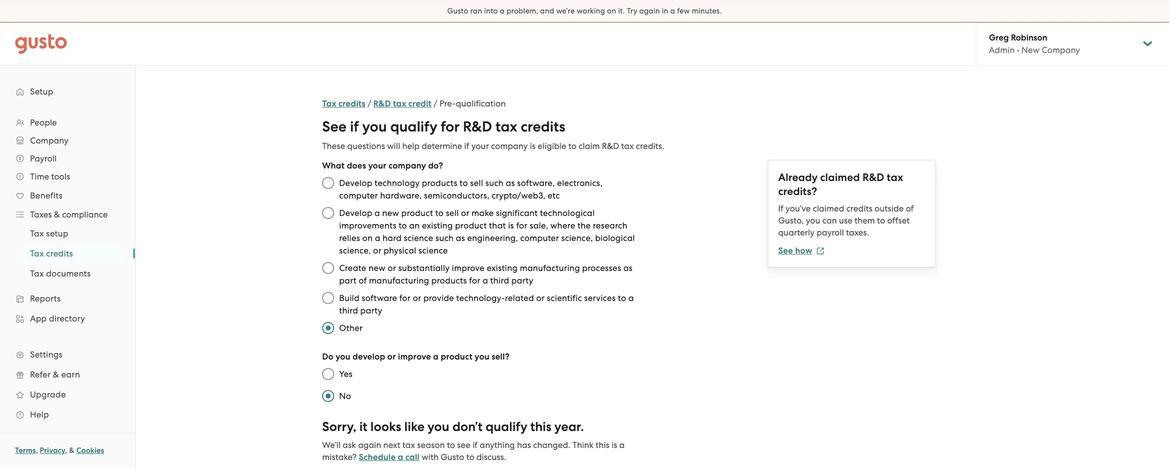 Task type: locate. For each thing, give the bounding box(es) containing it.
computer
[[339, 191, 378, 201], [520, 233, 559, 243]]

Build software for or provide technology-related or scientific services to a third party radio
[[317, 287, 339, 309]]

a inside build software for or provide technology-related or scientific services to a third party
[[629, 293, 634, 303]]

0 vertical spatial products
[[422, 178, 458, 188]]

claimed up can
[[813, 204, 845, 214]]

develop a new product to sell or make significant technological improvements to an existing product that is for sale, where the research relies on a hard science such as engineering, computer science, biological science, or physical science
[[339, 208, 635, 256]]

manufacturing up "scientific"
[[520, 263, 580, 273]]

manufacturing up software
[[369, 276, 429, 286]]

1 vertical spatial as
[[456, 233, 465, 243]]

as
[[506, 178, 515, 188], [456, 233, 465, 243], [624, 263, 633, 273]]

such up crypto/web3,
[[486, 178, 504, 188]]

tax left credit
[[393, 99, 406, 109]]

see up these
[[322, 118, 347, 136]]

minutes.
[[692, 7, 722, 16]]

tax setup link
[[18, 225, 125, 243]]

crypto/web3,
[[492, 191, 546, 201]]

sell inside develop a new product to sell or make significant technological improvements to an existing product that is for sale, where the research relies on a hard science such as engineering, computer science, biological science, or physical science
[[446, 208, 459, 218]]

1 vertical spatial new
[[369, 263, 386, 273]]

tax up outside
[[887, 171, 903, 184]]

and
[[540, 7, 554, 16]]

with
[[422, 452, 439, 462]]

0 horizontal spatial manufacturing
[[369, 276, 429, 286]]

1 list from the top
[[0, 114, 135, 425]]

improve for or
[[398, 352, 431, 362]]

qualification
[[456, 99, 506, 109]]

credits up eligible
[[521, 118, 565, 136]]

as left engineering,
[[456, 233, 465, 243]]

1 vertical spatial this
[[596, 440, 610, 450]]

qualify up anything
[[486, 419, 528, 435]]

of right part
[[359, 276, 367, 286]]

your right the "does"
[[368, 161, 387, 171]]

to left see
[[447, 440, 455, 450]]

people
[[30, 118, 57, 128]]

& left cookies button
[[69, 446, 75, 455]]

your right the determine
[[472, 141, 489, 151]]

0 horizontal spatial ,
[[36, 446, 38, 455]]

sell?
[[492, 352, 510, 362]]

•
[[1017, 45, 1020, 55]]

& for earn
[[53, 370, 59, 380]]

1 horizontal spatial improve
[[452, 263, 485, 273]]

1 vertical spatial such
[[436, 233, 454, 243]]

setup
[[30, 87, 53, 97]]

you
[[362, 118, 387, 136], [806, 216, 821, 226], [336, 352, 351, 362], [475, 352, 490, 362], [428, 419, 450, 435]]

you left the sell?
[[475, 352, 490, 362]]

this inside we'll ask again next tax season to see if anything has changed. think this is a mistake?
[[596, 440, 610, 450]]

2 horizontal spatial if
[[473, 440, 478, 450]]

questions
[[347, 141, 385, 151]]

this right think
[[596, 440, 610, 450]]

product
[[401, 208, 433, 218], [455, 221, 487, 231], [441, 352, 473, 362]]

0 vertical spatial &
[[54, 210, 60, 220]]

as up crypto/web3,
[[506, 178, 515, 188]]

you up "season"
[[428, 419, 450, 435]]

0 horizontal spatial as
[[456, 233, 465, 243]]

develop down the "does"
[[339, 178, 372, 188]]

Yes radio
[[317, 363, 339, 385]]

of inside if you've claimed credits outside of gusto, you can use them to offset quarterly payroll taxes.
[[906, 204, 914, 214]]

can
[[823, 216, 837, 226]]

0 vertical spatial science,
[[561, 233, 593, 243]]

1 vertical spatial computer
[[520, 233, 559, 243]]

is right that
[[508, 221, 514, 231]]

0 horizontal spatial of
[[359, 276, 367, 286]]

new right the create
[[369, 263, 386, 273]]

to down outside
[[877, 216, 885, 226]]

existing down engineering,
[[487, 263, 518, 273]]

again left "in"
[[639, 7, 660, 16]]

sell
[[470, 178, 483, 188], [446, 208, 459, 218]]

develop up 'improvements'
[[339, 208, 372, 218]]

we'll
[[322, 440, 341, 450]]

to right services
[[618, 293, 626, 303]]

existing right an
[[422, 221, 453, 231]]

science down an
[[404, 233, 433, 243]]

1 horizontal spatial third
[[490, 276, 509, 286]]

products down do? on the left top of page
[[422, 178, 458, 188]]

or inside create new or substantially improve existing manufacturing processes as part of manufacturing products for a third party
[[388, 263, 396, 273]]

new inside create new or substantially improve existing manufacturing processes as part of manufacturing products for a third party
[[369, 263, 386, 273]]

1 horizontal spatial computer
[[520, 233, 559, 243]]

existing
[[422, 221, 453, 231], [487, 263, 518, 273]]

0 horizontal spatial is
[[508, 221, 514, 231]]

scientific
[[547, 293, 582, 303]]

1 vertical spatial of
[[359, 276, 367, 286]]

party down software
[[360, 306, 382, 316]]

2 develop from the top
[[339, 208, 372, 218]]

do you develop or improve a product you sell?
[[322, 352, 510, 362]]

company inside dropdown button
[[30, 136, 68, 146]]

0 vertical spatial as
[[506, 178, 515, 188]]

such
[[486, 178, 504, 188], [436, 233, 454, 243]]

1 vertical spatial third
[[339, 306, 358, 316]]

1 vertical spatial on
[[362, 233, 373, 243]]

0 horizontal spatial improve
[[398, 352, 431, 362]]

sell down semiconductors,
[[446, 208, 459, 218]]

1 horizontal spatial this
[[596, 440, 610, 450]]

party inside create new or substantially improve existing manufacturing processes as part of manufacturing products for a third party
[[512, 276, 533, 286]]

2 list from the top
[[0, 224, 135, 284]]

tax up these
[[322, 99, 336, 109]]

hardware,
[[380, 191, 422, 201]]

improve
[[452, 263, 485, 273], [398, 352, 431, 362]]

qualify up help
[[390, 118, 437, 136]]

third inside create new or substantially improve existing manufacturing processes as part of manufacturing products for a third party
[[490, 276, 509, 286]]

as inside develop technology products to sell such as software, electronics, computer hardware, semiconductors, crypto/web3, etc
[[506, 178, 515, 188]]

1 vertical spatial tax credits link
[[18, 245, 125, 263]]

/ left pre-
[[434, 99, 438, 109]]

1 / from the left
[[368, 99, 371, 109]]

product down make at the left top of the page
[[455, 221, 487, 231]]

/
[[368, 99, 371, 109], [434, 99, 438, 109]]

develop inside develop a new product to sell or make significant technological improvements to an existing product that is for sale, where the research relies on a hard science such as engineering, computer science, biological science, or physical science
[[339, 208, 372, 218]]

taxes & compliance
[[30, 210, 108, 220]]

0 horizontal spatial computer
[[339, 191, 378, 201]]

0 vertical spatial third
[[490, 276, 509, 286]]

Other radio
[[317, 317, 339, 339]]

of up 'offset'
[[906, 204, 914, 214]]

third down build
[[339, 306, 358, 316]]

your
[[472, 141, 489, 151], [368, 161, 387, 171]]

1 horizontal spatial /
[[434, 99, 438, 109]]

0 vertical spatial if
[[350, 118, 359, 136]]

1 vertical spatial gusto
[[441, 452, 464, 462]]

this up changed.
[[531, 419, 552, 435]]

these
[[322, 141, 345, 151]]

0 horizontal spatial on
[[362, 233, 373, 243]]

on inside develop a new product to sell or make significant technological improvements to an existing product that is for sale, where the research relies on a hard science such as engineering, computer science, biological science, or physical science
[[362, 233, 373, 243]]

reports link
[[10, 290, 125, 308]]

2 / from the left
[[434, 99, 438, 109]]

1 horizontal spatial on
[[607, 7, 616, 16]]

0 vertical spatial party
[[512, 276, 533, 286]]

0 vertical spatial see
[[322, 118, 347, 136]]

computer down the "does"
[[339, 191, 378, 201]]

credits.
[[636, 141, 665, 151]]

0 vertical spatial sell
[[470, 178, 483, 188]]

party up the related
[[512, 276, 533, 286]]

0 horizontal spatial see
[[322, 118, 347, 136]]

2 vertical spatial if
[[473, 440, 478, 450]]

1 horizontal spatial sell
[[470, 178, 483, 188]]

0 vertical spatial develop
[[339, 178, 372, 188]]

on down 'improvements'
[[362, 233, 373, 243]]

see for see how
[[778, 246, 793, 256]]

on left it.
[[607, 7, 616, 16]]

terms
[[15, 446, 36, 455]]

improve inside create new or substantially improve existing manufacturing processes as part of manufacturing products for a third party
[[452, 263, 485, 273]]

where
[[551, 221, 575, 231]]

to left an
[[399, 221, 407, 231]]

earn
[[61, 370, 80, 380]]

0 vertical spatial gusto
[[447, 7, 468, 16]]

0 horizontal spatial science,
[[339, 246, 371, 256]]

we're
[[556, 7, 575, 16]]

product up an
[[401, 208, 433, 218]]

to up semiconductors,
[[460, 178, 468, 188]]

tax down tax credits
[[30, 269, 44, 279]]

to inside if you've claimed credits outside of gusto, you can use them to offset quarterly payroll taxes.
[[877, 216, 885, 226]]

a
[[500, 7, 505, 16], [671, 7, 675, 16], [375, 208, 380, 218], [375, 233, 380, 243], [483, 276, 488, 286], [629, 293, 634, 303], [433, 352, 439, 362], [619, 440, 625, 450], [398, 452, 403, 463]]

0 horizontal spatial existing
[[422, 221, 453, 231]]

1 horizontal spatial ,
[[65, 446, 67, 455]]

for inside develop a new product to sell or make significant technological improvements to an existing product that is for sale, where the research relies on a hard science such as engineering, computer science, biological science, or physical science
[[516, 221, 528, 231]]

tax credits link down tax setup link
[[18, 245, 125, 263]]

call
[[406, 452, 420, 463]]

,
[[36, 446, 38, 455], [65, 446, 67, 455]]

to inside develop technology products to sell such as software, electronics, computer hardware, semiconductors, crypto/web3, etc
[[460, 178, 468, 188]]

see
[[457, 440, 471, 450]]

1 horizontal spatial tax credits link
[[322, 99, 366, 109]]

, left the privacy
[[36, 446, 38, 455]]

0 vertical spatial improve
[[452, 263, 485, 273]]

gusto
[[447, 7, 468, 16], [441, 452, 464, 462]]

1 vertical spatial &
[[53, 370, 59, 380]]

0 horizontal spatial sell
[[446, 208, 459, 218]]

list
[[0, 114, 135, 425], [0, 224, 135, 284]]

you up questions
[[362, 118, 387, 136]]

payroll button
[[10, 150, 125, 168]]

Create new or substantially improve existing manufacturing processes as part of manufacturing products for a third party radio
[[317, 257, 339, 279]]

relies
[[339, 233, 360, 243]]

0 vertical spatial of
[[906, 204, 914, 214]]

has
[[517, 440, 531, 450]]

tax down taxes
[[30, 229, 44, 239]]

greg robinson admin • new company
[[989, 33, 1080, 55]]

see left how
[[778, 246, 793, 256]]

or down physical
[[388, 263, 396, 273]]

& inside dropdown button
[[54, 210, 60, 220]]

payroll
[[30, 154, 57, 164]]

changed.
[[533, 440, 570, 450]]

settings
[[30, 350, 62, 360]]

products inside create new or substantially improve existing manufacturing processes as part of manufacturing products for a third party
[[431, 276, 467, 286]]

0 vertical spatial existing
[[422, 221, 453, 231]]

new down hardware,
[[382, 208, 399, 218]]

develop inside develop technology products to sell such as software, electronics, computer hardware, semiconductors, crypto/web3, etc
[[339, 178, 372, 188]]

credit
[[408, 99, 432, 109]]

new
[[1022, 45, 1040, 55]]

1 horizontal spatial is
[[530, 141, 536, 151]]

0 horizontal spatial company
[[389, 161, 426, 171]]

1 vertical spatial develop
[[339, 208, 372, 218]]

0 vertical spatial manufacturing
[[520, 263, 580, 273]]

such up substantially
[[436, 233, 454, 243]]

tax left credits.
[[621, 141, 634, 151]]

1 horizontal spatial qualify
[[486, 419, 528, 435]]

, left cookies button
[[65, 446, 67, 455]]

improve right develop
[[398, 352, 431, 362]]

ask
[[343, 440, 356, 450]]

1 vertical spatial is
[[508, 221, 514, 231]]

is
[[530, 141, 536, 151], [508, 221, 514, 231], [612, 440, 617, 450]]

0 horizontal spatial such
[[436, 233, 454, 243]]

1 horizontal spatial if
[[464, 141, 469, 151]]

1 develop from the top
[[339, 178, 372, 188]]

these questions will help determine if your company is eligible to claim r&d tax credits.
[[322, 141, 665, 151]]

0 vertical spatial again
[[639, 7, 660, 16]]

sell inside develop technology products to sell such as software, electronics, computer hardware, semiconductors, crypto/web3, etc
[[470, 178, 483, 188]]

claimed right already
[[821, 171, 860, 184]]

credits inside if you've claimed credits outside of gusto, you can use them to offset quarterly payroll taxes.
[[847, 204, 873, 214]]

0 horizontal spatial company
[[30, 136, 68, 146]]

credits up "tax documents"
[[46, 249, 73, 259]]

0 vertical spatial computer
[[339, 191, 378, 201]]

if you've claimed credits outside of gusto, you can use them to offset quarterly payroll taxes.
[[778, 204, 914, 238]]

Develop technology products to sell such as software, electronics, computer hardware, semiconductors, crypto/web3, etc radio
[[317, 172, 339, 194]]

services
[[584, 293, 616, 303]]

0 vertical spatial your
[[472, 141, 489, 151]]

science, down the
[[561, 233, 593, 243]]

0 vertical spatial company
[[491, 141, 528, 151]]

company up the technology
[[389, 161, 426, 171]]

science, down "relies"
[[339, 246, 371, 256]]

company inside greg robinson admin • new company
[[1042, 45, 1080, 55]]

tax setup
[[30, 229, 68, 239]]

0 vertical spatial company
[[1042, 45, 1080, 55]]

1 horizontal spatial existing
[[487, 263, 518, 273]]

r&d up outside
[[863, 171, 885, 184]]

0 vertical spatial claimed
[[821, 171, 860, 184]]

biological
[[595, 233, 635, 243]]

tax up call
[[403, 440, 415, 450]]

2 horizontal spatial is
[[612, 440, 617, 450]]

tax credits link up these
[[322, 99, 366, 109]]

company down people
[[30, 136, 68, 146]]

taxes & compliance button
[[10, 206, 125, 224]]

into
[[484, 7, 498, 16]]

list containing tax setup
[[0, 224, 135, 284]]

for right software
[[399, 293, 411, 303]]

credits up them
[[847, 204, 873, 214]]

setup link
[[10, 83, 125, 101]]

gusto down see
[[441, 452, 464, 462]]

1 vertical spatial sell
[[446, 208, 459, 218]]

cookies
[[76, 446, 104, 455]]

again up the schedule
[[358, 440, 381, 450]]

is left eligible
[[530, 141, 536, 151]]

gusto left ran
[[447, 7, 468, 16]]

for down significant
[[516, 221, 528, 231]]

computer inside develop a new product to sell or make significant technological improvements to an existing product that is for sale, where the research relies on a hard science such as engineering, computer science, biological science, or physical science
[[520, 233, 559, 243]]

develop technology products to sell such as software, electronics, computer hardware, semiconductors, crypto/web3, etc
[[339, 178, 603, 201]]

credits inside list
[[46, 249, 73, 259]]

for inside create new or substantially improve existing manufacturing processes as part of manufacturing products for a third party
[[469, 276, 481, 286]]

as inside create new or substantially improve existing manufacturing processes as part of manufacturing products for a third party
[[624, 263, 633, 273]]

such inside develop technology products to sell such as software, electronics, computer hardware, semiconductors, crypto/web3, etc
[[486, 178, 504, 188]]

tax up the these questions will help determine if your company is eligible to claim r&d tax credits. at the top of page
[[496, 118, 517, 136]]

documents
[[46, 269, 91, 279]]

0 horizontal spatial qualify
[[390, 118, 437, 136]]

a inside create new or substantially improve existing manufacturing processes as part of manufacturing products for a third party
[[483, 276, 488, 286]]

1 vertical spatial see
[[778, 246, 793, 256]]

use
[[839, 216, 853, 226]]

0 vertical spatial on
[[607, 7, 616, 16]]

upgrade
[[30, 390, 66, 400]]

to down see
[[466, 452, 475, 462]]

1 vertical spatial your
[[368, 161, 387, 171]]

qualify
[[390, 118, 437, 136], [486, 419, 528, 435]]

you left can
[[806, 216, 821, 226]]

of inside create new or substantially improve existing manufacturing processes as part of manufacturing products for a third party
[[359, 276, 367, 286]]

as right "processes"
[[624, 263, 633, 273]]

& left earn
[[53, 370, 59, 380]]

if up questions
[[350, 118, 359, 136]]

2 vertical spatial &
[[69, 446, 75, 455]]

existing inside develop a new product to sell or make significant technological improvements to an existing product that is for sale, where the research relies on a hard science such as engineering, computer science, biological science, or physical science
[[422, 221, 453, 231]]

products up provide
[[431, 276, 467, 286]]

tax inside "already claimed r&d tax credits?"
[[887, 171, 903, 184]]

0 horizontal spatial party
[[360, 306, 382, 316]]

to inside build software for or provide technology-related or scientific services to a third party
[[618, 293, 626, 303]]

& right taxes
[[54, 210, 60, 220]]

see how
[[778, 246, 813, 256]]

0 horizontal spatial tax credits link
[[18, 245, 125, 263]]

1 vertical spatial product
[[455, 221, 487, 231]]

company left eligible
[[491, 141, 528, 151]]

1 vertical spatial company
[[30, 136, 68, 146]]

0 vertical spatial such
[[486, 178, 504, 188]]

2 , from the left
[[65, 446, 67, 455]]

for up technology-
[[469, 276, 481, 286]]

1 vertical spatial claimed
[[813, 204, 845, 214]]

as inside develop a new product to sell or make significant technological improvements to an existing product that is for sale, where the research relies on a hard science such as engineering, computer science, biological science, or physical science
[[456, 233, 465, 243]]

we'll ask again next tax season to see if anything has changed. think this is a mistake?
[[322, 440, 625, 462]]

2 vertical spatial as
[[624, 263, 633, 273]]

credits
[[339, 99, 366, 109], [521, 118, 565, 136], [847, 204, 873, 214], [46, 249, 73, 259]]

improve up technology-
[[452, 263, 485, 273]]

tax down tax setup
[[30, 249, 44, 259]]

to inside we'll ask again next tax season to see if anything has changed. think this is a mistake?
[[447, 440, 455, 450]]

0 horizontal spatial this
[[531, 419, 552, 435]]

eligible
[[538, 141, 567, 151]]

r&d inside "already claimed r&d tax credits?"
[[863, 171, 885, 184]]

claimed
[[821, 171, 860, 184], [813, 204, 845, 214]]

1 horizontal spatial as
[[506, 178, 515, 188]]

if right see
[[473, 440, 478, 450]]

science up substantially
[[419, 246, 448, 256]]

1 vertical spatial existing
[[487, 263, 518, 273]]

physical
[[384, 246, 416, 256]]

1 vertical spatial again
[[358, 440, 381, 450]]

again inside we'll ask again next tax season to see if anything has changed. think this is a mistake?
[[358, 440, 381, 450]]

1 vertical spatial party
[[360, 306, 382, 316]]

outside
[[875, 204, 904, 214]]

1 vertical spatial company
[[389, 161, 426, 171]]

0 vertical spatial new
[[382, 208, 399, 218]]

is right think
[[612, 440, 617, 450]]

an
[[409, 221, 420, 231]]

develop
[[339, 178, 372, 188], [339, 208, 372, 218]]

0 horizontal spatial again
[[358, 440, 381, 450]]



Task type: vqa. For each thing, say whether or not it's contained in the screenshot.
ENTITY
no



Task type: describe. For each thing, give the bounding box(es) containing it.
1 vertical spatial science
[[419, 246, 448, 256]]

problem,
[[507, 7, 538, 16]]

app directory
[[30, 314, 85, 324]]

computer inside develop technology products to sell such as software, electronics, computer hardware, semiconductors, crypto/web3, etc
[[339, 191, 378, 201]]

0 vertical spatial is
[[530, 141, 536, 151]]

research
[[593, 221, 628, 231]]

think
[[573, 440, 594, 450]]

schedule a call button
[[359, 452, 420, 464]]

you inside if you've claimed credits outside of gusto, you can use them to offset quarterly payroll taxes.
[[806, 216, 821, 226]]

software,
[[517, 178, 555, 188]]

setup
[[46, 229, 68, 239]]

electronics,
[[557, 178, 603, 188]]

tools
[[51, 172, 70, 182]]

to left claim
[[569, 141, 577, 151]]

third inside build software for or provide technology-related or scientific services to a third party
[[339, 306, 358, 316]]

app
[[30, 314, 47, 324]]

1 , from the left
[[36, 446, 38, 455]]

see how link
[[778, 246, 825, 256]]

or left make at the left top of the page
[[461, 208, 470, 218]]

1 horizontal spatial manufacturing
[[520, 263, 580, 273]]

1 vertical spatial science,
[[339, 246, 371, 256]]

develop for develop a new product to sell or make significant technological improvements to an existing product that is for sale, where the research relies on a hard science such as engineering, computer science, biological science, or physical science
[[339, 208, 372, 218]]

new inside develop a new product to sell or make significant technological improvements to an existing product that is for sale, where the research relies on a hard science such as engineering, computer science, biological science, or physical science
[[382, 208, 399, 218]]

or right develop
[[387, 352, 396, 362]]

tax for tax documents
[[30, 269, 44, 279]]

compliance
[[62, 210, 108, 220]]

year.
[[555, 419, 584, 435]]

home image
[[15, 34, 67, 54]]

a inside we'll ask again next tax season to see if anything has changed. think this is a mistake?
[[619, 440, 625, 450]]

refer & earn link
[[10, 366, 125, 384]]

discuss.
[[477, 452, 506, 462]]

help link
[[10, 406, 125, 424]]

determine
[[422, 141, 462, 151]]

people button
[[10, 114, 125, 132]]

1 horizontal spatial science,
[[561, 233, 593, 243]]

Develop a new product to sell or make significant technological improvements to an existing product that is for sale, where the research relies on a hard science such as engineering, computer science, biological science, or physical science radio
[[317, 202, 339, 224]]

& for compliance
[[54, 210, 60, 220]]

1 vertical spatial qualify
[[486, 419, 528, 435]]

settings link
[[10, 346, 125, 364]]

directory
[[49, 314, 85, 324]]

company button
[[10, 132, 125, 150]]

0 vertical spatial science
[[404, 233, 433, 243]]

tax for tax credits / r&d tax credit / pre-qualification
[[322, 99, 336, 109]]

is inside develop a new product to sell or make significant technological improvements to an existing product that is for sale, where the research relies on a hard science such as engineering, computer science, biological science, or physical science
[[508, 221, 514, 231]]

etc
[[548, 191, 560, 201]]

sale,
[[530, 221, 548, 231]]

products inside develop technology products to sell such as software, electronics, computer hardware, semiconductors, crypto/web3, etc
[[422, 178, 458, 188]]

will
[[387, 141, 400, 151]]

for inside build software for or provide technology-related or scientific services to a third party
[[399, 293, 411, 303]]

processes
[[582, 263, 621, 273]]

2 vertical spatial product
[[441, 352, 473, 362]]

for up the determine
[[441, 118, 460, 136]]

anything
[[480, 440, 515, 450]]

claim
[[579, 141, 600, 151]]

sorry, it looks like you don't qualify this year.
[[322, 419, 584, 435]]

tax credits / r&d tax credit / pre-qualification
[[322, 99, 506, 109]]

pre-
[[440, 99, 456, 109]]

credits up questions
[[339, 99, 366, 109]]

provide
[[424, 293, 454, 303]]

see if you qualify for r&d tax credits
[[322, 118, 565, 136]]

already claimed r&d tax credits?
[[778, 171, 903, 198]]

taxes.
[[846, 228, 869, 238]]

to inside schedule a call with gusto to discuss.
[[466, 452, 475, 462]]

software
[[362, 293, 397, 303]]

benefits
[[30, 191, 63, 201]]

you've
[[786, 204, 811, 214]]

what
[[322, 161, 345, 171]]

already
[[778, 171, 818, 184]]

ran
[[470, 7, 482, 16]]

or left physical
[[373, 246, 382, 256]]

r&d left credit
[[373, 99, 391, 109]]

does
[[347, 161, 366, 171]]

0 horizontal spatial your
[[368, 161, 387, 171]]

that
[[489, 221, 506, 231]]

engineering,
[[467, 233, 518, 243]]

existing inside create new or substantially improve existing manufacturing processes as part of manufacturing products for a third party
[[487, 263, 518, 273]]

do?
[[428, 161, 443, 171]]

quarterly
[[778, 228, 815, 238]]

payroll
[[817, 228, 844, 238]]

improve for substantially
[[452, 263, 485, 273]]

claimed inside "already claimed r&d tax credits?"
[[821, 171, 860, 184]]

benefits link
[[10, 187, 125, 205]]

1 horizontal spatial again
[[639, 7, 660, 16]]

schedule
[[359, 452, 396, 463]]

you right do
[[336, 352, 351, 362]]

tax for tax setup
[[30, 229, 44, 239]]

gusto ran into a problem, and we're working on it. try again in a few minutes.
[[447, 7, 722, 16]]

looks
[[371, 419, 401, 435]]

or right the related
[[536, 293, 545, 303]]

technological
[[540, 208, 595, 218]]

reports
[[30, 294, 61, 304]]

0 vertical spatial tax credits link
[[322, 99, 366, 109]]

r&d right claim
[[602, 141, 619, 151]]

refer & earn
[[30, 370, 80, 380]]

1 horizontal spatial your
[[472, 141, 489, 151]]

don't
[[453, 419, 483, 435]]

mistake?
[[322, 452, 357, 462]]

gusto navigation element
[[0, 66, 135, 441]]

significant
[[496, 208, 538, 218]]

what does your company do?
[[322, 161, 443, 171]]

try
[[627, 7, 638, 16]]

time tools button
[[10, 168, 125, 186]]

tax inside we'll ask again next tax season to see if anything has changed. think this is a mistake?
[[403, 440, 415, 450]]

develop
[[353, 352, 385, 362]]

terms , privacy , & cookies
[[15, 446, 104, 455]]

party inside build software for or provide technology-related or scientific services to a third party
[[360, 306, 382, 316]]

see for see if you qualify for r&d tax credits
[[322, 118, 347, 136]]

yes
[[339, 369, 353, 379]]

No radio
[[317, 385, 339, 407]]

1 horizontal spatial company
[[491, 141, 528, 151]]

0 horizontal spatial if
[[350, 118, 359, 136]]

them
[[855, 216, 875, 226]]

make
[[472, 208, 494, 218]]

gusto,
[[778, 216, 804, 226]]

or left provide
[[413, 293, 421, 303]]

no
[[339, 391, 351, 401]]

if
[[778, 204, 784, 214]]

list containing people
[[0, 114, 135, 425]]

1 vertical spatial if
[[464, 141, 469, 151]]

if inside we'll ask again next tax season to see if anything has changed. think this is a mistake?
[[473, 440, 478, 450]]

improvements
[[339, 221, 397, 231]]

it.
[[618, 7, 625, 16]]

the
[[578, 221, 591, 231]]

0 vertical spatial qualify
[[390, 118, 437, 136]]

such inside develop a new product to sell or make significant technological improvements to an existing product that is for sale, where the research relies on a hard science such as engineering, computer science, biological science, or physical science
[[436, 233, 454, 243]]

cookies button
[[76, 445, 104, 457]]

claimed inside if you've claimed credits outside of gusto, you can use them to offset quarterly payroll taxes.
[[813, 204, 845, 214]]

r&d down qualification
[[463, 118, 492, 136]]

to down semiconductors,
[[435, 208, 444, 218]]

gusto inside schedule a call with gusto to discuss.
[[441, 452, 464, 462]]

develop for develop technology products to sell such as software, electronics, computer hardware, semiconductors, crypto/web3, etc
[[339, 178, 372, 188]]

0 vertical spatial product
[[401, 208, 433, 218]]

help
[[30, 410, 49, 420]]

working
[[577, 7, 605, 16]]

other
[[339, 323, 363, 333]]

is inside we'll ask again next tax season to see if anything has changed. think this is a mistake?
[[612, 440, 617, 450]]

robinson
[[1011, 33, 1048, 43]]

help
[[402, 141, 420, 151]]

tax for tax credits
[[30, 249, 44, 259]]

in
[[662, 7, 669, 16]]

1 vertical spatial manufacturing
[[369, 276, 429, 286]]



